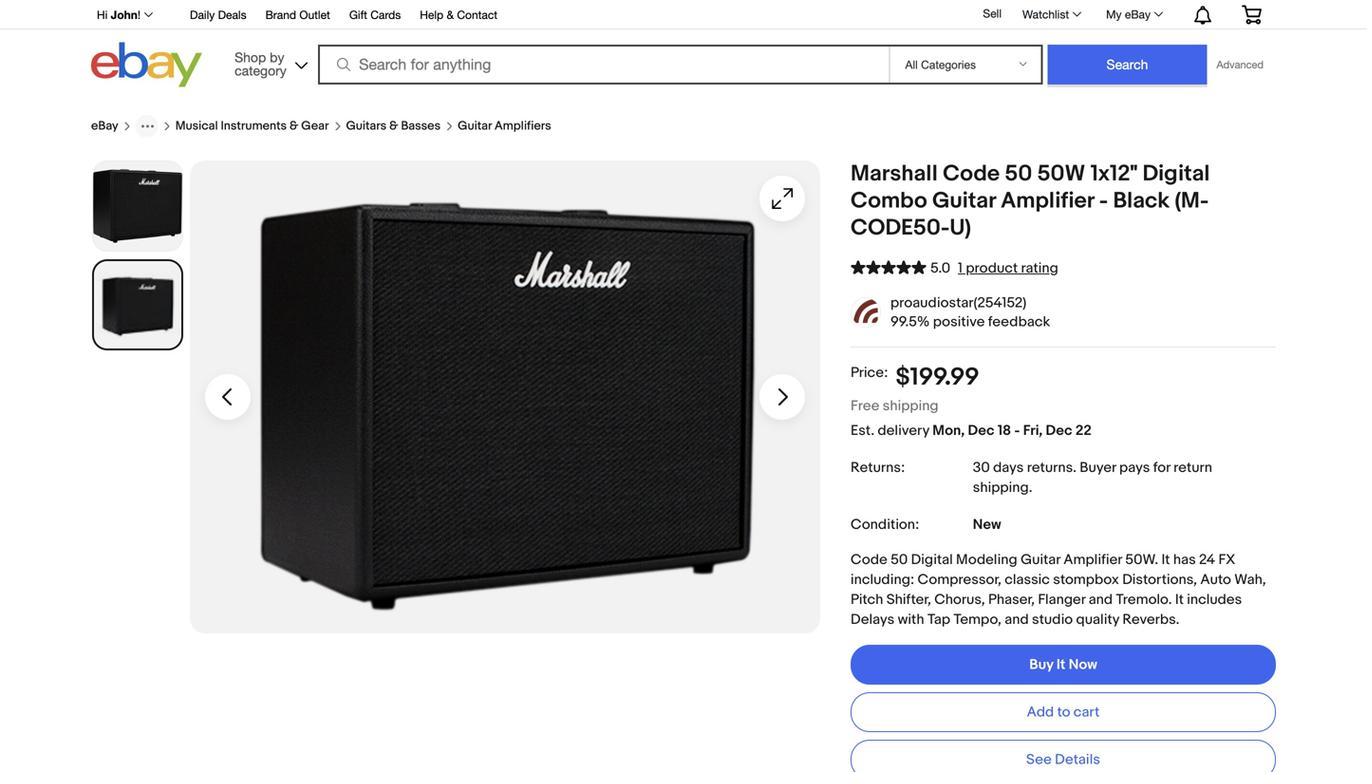 Task type: locate. For each thing, give the bounding box(es) containing it.
50 inside code 50 digital modeling guitar amplifier 50w. it has 24 fx including: compressor, classic stompbox distortions, auto wah, pitch shifter, chorus, phaser, flanger and tremolo. it includes delays with tap tempo, and studio quality reverbs.
[[891, 552, 908, 569]]

chorus,
[[935, 592, 986, 609]]

it inside "link"
[[1057, 657, 1066, 674]]

. down 30 days returns .
[[1029, 479, 1033, 497]]

guitar inside code 50 digital modeling guitar amplifier 50w. it has 24 fx including: compressor, classic stompbox distortions, auto wah, pitch shifter, chorus, phaser, flanger and tremolo. it includes delays with tap tempo, and studio quality reverbs.
[[1021, 552, 1061, 569]]

condition:
[[851, 517, 920, 534]]

0 horizontal spatial and
[[1005, 611, 1029, 629]]

gear
[[301, 119, 329, 133]]

50w.
[[1126, 552, 1159, 569]]

guitar left amplifiers
[[458, 119, 492, 133]]

. left buyer
[[1074, 460, 1077, 477]]

picture 1 of 1 image
[[94, 261, 181, 349]]

1 vertical spatial code
[[851, 552, 888, 569]]

0 vertical spatial shipping
[[883, 398, 939, 415]]

- inside marshall code 50 50w 1x12" digital combo guitar amplifier - black (m- code50-u)
[[1100, 188, 1109, 215]]

watchlist
[[1023, 8, 1070, 21]]

- inside price: $199.99 free shipping est. delivery mon, dec 18 - fri, dec 22
[[1015, 422, 1021, 440]]

dec left 18
[[968, 422, 995, 440]]

see
[[1027, 752, 1052, 769]]

includes
[[1188, 592, 1243, 609]]

0 vertical spatial amplifier
[[1001, 188, 1095, 215]]

modeling
[[957, 552, 1018, 569]]

pays
[[1120, 460, 1151, 477]]

code up including:
[[851, 552, 888, 569]]

tap
[[928, 611, 951, 629]]

it down 'distortions,'
[[1176, 592, 1184, 609]]

product
[[966, 260, 1018, 277]]

0 vertical spatial 50
[[1005, 161, 1033, 188]]

0 horizontal spatial code
[[851, 552, 888, 569]]

u)
[[950, 215, 972, 242]]

details
[[1055, 752, 1101, 769]]

0 horizontal spatial ebay
[[91, 119, 118, 133]]

0 vertical spatial -
[[1100, 188, 1109, 215]]

1 horizontal spatial dec
[[1046, 422, 1073, 440]]

shipping down days
[[973, 479, 1029, 497]]

distortions,
[[1123, 572, 1198, 589]]

dec
[[968, 422, 995, 440], [1046, 422, 1073, 440]]

guitars & basses
[[346, 119, 441, 133]]

marshall
[[851, 161, 938, 188]]

marshall code 50 1x12" 50-watt digital modeling guitar combo amp - picture 1 of 1 image
[[190, 161, 821, 634]]

buy it now link
[[851, 645, 1277, 685]]

tremolo.
[[1117, 592, 1173, 609]]

1 vertical spatial 50
[[891, 552, 908, 569]]

ebay up the stock photo at top left
[[91, 119, 118, 133]]

- left the black
[[1100, 188, 1109, 215]]

0 horizontal spatial dec
[[968, 422, 995, 440]]

1 horizontal spatial 50
[[1005, 161, 1033, 188]]

1 vertical spatial digital
[[912, 552, 953, 569]]

code
[[943, 161, 1000, 188], [851, 552, 888, 569]]

0 horizontal spatial guitar
[[458, 119, 492, 133]]

my
[[1107, 8, 1122, 21]]

1x12"
[[1091, 161, 1138, 188]]

stompbox
[[1054, 572, 1120, 589]]

0 vertical spatial it
[[1162, 552, 1171, 569]]

0 vertical spatial ebay
[[1126, 8, 1151, 21]]

5.0 out of 5 stars based on 1 product rating image
[[851, 257, 927, 277]]

99.5%
[[891, 313, 930, 331]]

and
[[1089, 592, 1113, 609], [1005, 611, 1029, 629]]

& left basses
[[390, 119, 398, 133]]

0 horizontal spatial shipping
[[883, 398, 939, 415]]

classic
[[1005, 572, 1051, 589]]

guitar up classic
[[1021, 552, 1061, 569]]

basses
[[401, 119, 441, 133]]

pitch
[[851, 592, 884, 609]]

your shopping cart image
[[1242, 5, 1263, 24]]

musical
[[175, 119, 218, 133]]

gift cards link
[[349, 5, 401, 26]]

marshall code 50 50w 1x12" digital combo guitar amplifier - black (m- code50-u)
[[851, 161, 1211, 242]]

1 dec from the left
[[968, 422, 995, 440]]

1 horizontal spatial digital
[[1143, 161, 1211, 188]]

(m-
[[1176, 188, 1210, 215]]

1 vertical spatial .
[[1029, 479, 1033, 497]]

stock photo image
[[93, 161, 182, 251]]

amplifier up rating
[[1001, 188, 1095, 215]]

help & contact
[[420, 8, 498, 21]]

it left has
[[1162, 552, 1171, 569]]

it
[[1162, 552, 1171, 569], [1176, 592, 1184, 609], [1057, 657, 1066, 674]]

and up quality
[[1089, 592, 1113, 609]]

18
[[998, 422, 1012, 440]]

2 vertical spatial it
[[1057, 657, 1066, 674]]

digital right 1x12"
[[1143, 161, 1211, 188]]

1 horizontal spatial guitar
[[933, 188, 996, 215]]

None submit
[[1048, 45, 1208, 85]]

50 up including:
[[891, 552, 908, 569]]

code 50 digital modeling guitar amplifier 50w. it has 24 fx including: compressor, classic stompbox distortions, auto wah, pitch shifter, chorus, phaser, flanger and tremolo. it includes delays with tap tempo, and studio quality reverbs.
[[851, 552, 1267, 629]]

code up u)
[[943, 161, 1000, 188]]

compressor,
[[918, 572, 1002, 589]]

0 horizontal spatial 50
[[891, 552, 908, 569]]

it right buy
[[1057, 657, 1066, 674]]

shipping
[[883, 398, 939, 415], [973, 479, 1029, 497]]

&
[[447, 8, 454, 21], [290, 119, 299, 133], [390, 119, 398, 133]]

digital up the compressor,
[[912, 552, 953, 569]]

delays
[[851, 611, 895, 629]]

1 vertical spatial -
[[1015, 422, 1021, 440]]

add
[[1027, 704, 1055, 721]]

1 horizontal spatial .
[[1074, 460, 1077, 477]]

0 horizontal spatial &
[[290, 119, 299, 133]]

1 horizontal spatial and
[[1089, 592, 1113, 609]]

price:
[[851, 364, 889, 381]]

proaudiostar 99.5% positive feedback image
[[852, 298, 881, 327]]

& right help
[[447, 8, 454, 21]]

and down the phaser,
[[1005, 611, 1029, 629]]

amplifier up stompbox
[[1064, 552, 1123, 569]]

-
[[1100, 188, 1109, 215], [1015, 422, 1021, 440]]

0 horizontal spatial -
[[1015, 422, 1021, 440]]

john
[[111, 8, 138, 21]]

buy it now
[[1030, 657, 1098, 674]]

50 left the 50w
[[1005, 161, 1033, 188]]

0 vertical spatial digital
[[1143, 161, 1211, 188]]

0 vertical spatial and
[[1089, 592, 1113, 609]]

30
[[973, 460, 991, 477]]

1 vertical spatial amplifier
[[1064, 552, 1123, 569]]

.
[[1074, 460, 1077, 477], [1029, 479, 1033, 497]]

1 horizontal spatial shipping
[[973, 479, 1029, 497]]

2 vertical spatial guitar
[[1021, 552, 1061, 569]]

fx
[[1219, 552, 1236, 569]]

guitar up 1
[[933, 188, 996, 215]]

brand outlet link
[[266, 5, 330, 26]]

dec left 22
[[1046, 422, 1073, 440]]

1 vertical spatial it
[[1176, 592, 1184, 609]]

outlet
[[300, 8, 330, 21]]

guitars
[[346, 119, 387, 133]]

0 vertical spatial code
[[943, 161, 1000, 188]]

ebay right my
[[1126, 8, 1151, 21]]

1 horizontal spatial code
[[943, 161, 1000, 188]]

to
[[1058, 704, 1071, 721]]

tempo,
[[954, 611, 1002, 629]]

price: $199.99 free shipping est. delivery mon, dec 18 - fri, dec 22
[[851, 363, 1092, 440]]

& inside account navigation
[[447, 8, 454, 21]]

combo
[[851, 188, 928, 215]]

shipping inside 'buyer pays for return shipping'
[[973, 479, 1029, 497]]

$199.99
[[896, 363, 980, 392]]

shipping up delivery
[[883, 398, 939, 415]]

0 horizontal spatial digital
[[912, 552, 953, 569]]

ebay link
[[91, 119, 118, 133]]

1 horizontal spatial ebay
[[1126, 8, 1151, 21]]

mon,
[[933, 422, 965, 440]]

instruments
[[221, 119, 287, 133]]

guitar
[[458, 119, 492, 133], [933, 188, 996, 215], [1021, 552, 1061, 569]]

1 vertical spatial shipping
[[973, 479, 1029, 497]]

1 vertical spatial guitar
[[933, 188, 996, 215]]

& left the gear
[[290, 119, 299, 133]]

1 horizontal spatial &
[[390, 119, 398, 133]]

shop by category
[[235, 49, 287, 78]]

my ebay
[[1107, 8, 1151, 21]]

50w
[[1038, 161, 1086, 188]]

- right 18
[[1015, 422, 1021, 440]]

0 horizontal spatial it
[[1057, 657, 1066, 674]]

50 inside marshall code 50 50w 1x12" digital combo guitar amplifier - black (m- code50-u)
[[1005, 161, 1033, 188]]

1 vertical spatial ebay
[[91, 119, 118, 133]]

digital
[[1143, 161, 1211, 188], [912, 552, 953, 569]]

contact
[[457, 8, 498, 21]]

0 horizontal spatial .
[[1029, 479, 1033, 497]]

1 horizontal spatial -
[[1100, 188, 1109, 215]]

ebay inside the $199.99 main content
[[91, 119, 118, 133]]

account navigation
[[86, 0, 1277, 29]]

add to cart
[[1027, 704, 1100, 721]]

my ebay link
[[1096, 3, 1172, 26]]

2 horizontal spatial &
[[447, 8, 454, 21]]

2 horizontal spatial guitar
[[1021, 552, 1061, 569]]

musical instruments & gear
[[175, 119, 329, 133]]



Task type: describe. For each thing, give the bounding box(es) containing it.
by
[[270, 49, 284, 65]]

0 vertical spatial .
[[1074, 460, 1077, 477]]

quality
[[1077, 611, 1120, 629]]

- for $199.99
[[1015, 422, 1021, 440]]

gift
[[349, 8, 368, 21]]

$199.99 main content
[[91, 92, 1277, 772]]

shop
[[235, 49, 266, 65]]

code inside marshall code 50 50w 1x12" digital combo guitar amplifier - black (m- code50-u)
[[943, 161, 1000, 188]]

amplifier inside marshall code 50 50w 1x12" digital combo guitar amplifier - black (m- code50-u)
[[1001, 188, 1095, 215]]

with
[[898, 611, 925, 629]]

days
[[994, 460, 1024, 477]]

feedback
[[989, 313, 1051, 331]]

hi john !
[[97, 8, 141, 21]]

now
[[1069, 657, 1098, 674]]

deals
[[218, 8, 247, 21]]

positive
[[933, 313, 985, 331]]

hi
[[97, 8, 108, 21]]

advanced link
[[1208, 46, 1274, 84]]

watchlist link
[[1013, 3, 1091, 26]]

returns
[[1028, 460, 1074, 477]]

5.0
[[931, 260, 951, 277]]

2 dec from the left
[[1046, 422, 1073, 440]]

see details link
[[851, 740, 1277, 772]]

phaser,
[[989, 592, 1035, 609]]

black
[[1114, 188, 1171, 215]]

proaudiostar(254152)
[[891, 294, 1027, 312]]

22
[[1076, 422, 1092, 440]]

daily deals
[[190, 8, 247, 21]]

& for help
[[447, 8, 454, 21]]

has
[[1174, 552, 1197, 569]]

category
[[235, 63, 287, 78]]

guitar amplifiers
[[458, 119, 552, 133]]

30 days returns .
[[973, 460, 1080, 477]]

help
[[420, 8, 444, 21]]

digital inside code 50 digital modeling guitar amplifier 50w. it has 24 fx including: compressor, classic stompbox distortions, auto wah, pitch shifter, chorus, phaser, flanger and tremolo. it includes delays with tap tempo, and studio quality reverbs.
[[912, 552, 953, 569]]

!
[[138, 8, 141, 21]]

Search for anything text field
[[321, 47, 886, 83]]

wah,
[[1235, 572, 1267, 589]]

daily deals link
[[190, 5, 247, 26]]

0 vertical spatial guitar
[[458, 119, 492, 133]]

help & contact link
[[420, 5, 498, 26]]

guitar amplifiers link
[[458, 119, 552, 133]]

daily
[[190, 8, 215, 21]]

free
[[851, 398, 880, 415]]

2 horizontal spatial it
[[1176, 592, 1184, 609]]

shifter,
[[887, 592, 932, 609]]

new
[[973, 517, 1002, 534]]

buyer pays for return shipping
[[973, 460, 1213, 497]]

guitars & basses link
[[346, 119, 441, 133]]

sell link
[[975, 7, 1011, 20]]

advanced
[[1217, 58, 1264, 71]]

for
[[1154, 460, 1171, 477]]

returns:
[[851, 460, 905, 477]]

none submit inside shop by category banner
[[1048, 45, 1208, 85]]

reverbs.
[[1123, 611, 1180, 629]]

buyer
[[1080, 460, 1117, 477]]

auto
[[1201, 572, 1232, 589]]

amplifier inside code 50 digital modeling guitar amplifier 50w. it has 24 fx including: compressor, classic stompbox distortions, auto wah, pitch shifter, chorus, phaser, flanger and tremolo. it includes delays with tap tempo, and studio quality reverbs.
[[1064, 552, 1123, 569]]

brand outlet
[[266, 8, 330, 21]]

add to cart link
[[851, 693, 1277, 733]]

shop by category banner
[[86, 0, 1277, 92]]

- for code
[[1100, 188, 1109, 215]]

code inside code 50 digital modeling guitar amplifier 50w. it has 24 fx including: compressor, classic stompbox distortions, auto wah, pitch shifter, chorus, phaser, flanger and tremolo. it includes delays with tap tempo, and studio quality reverbs.
[[851, 552, 888, 569]]

rating
[[1022, 260, 1059, 277]]

1
[[959, 260, 963, 277]]

studio
[[1033, 611, 1074, 629]]

1 vertical spatial and
[[1005, 611, 1029, 629]]

sell
[[984, 7, 1002, 20]]

guitar inside marshall code 50 50w 1x12" digital combo guitar amplifier - black (m- code50-u)
[[933, 188, 996, 215]]

fri,
[[1024, 422, 1043, 440]]

including:
[[851, 572, 915, 589]]

24
[[1200, 552, 1216, 569]]

brand
[[266, 8, 296, 21]]

musical instruments & gear link
[[175, 119, 329, 133]]

est.
[[851, 422, 875, 440]]

proaudiostar(254152) 99.5% positive feedback
[[891, 294, 1051, 331]]

1 horizontal spatial it
[[1162, 552, 1171, 569]]

1 product rating link
[[959, 260, 1059, 277]]

delivery
[[878, 422, 930, 440]]

shipping inside price: $199.99 free shipping est. delivery mon, dec 18 - fri, dec 22
[[883, 398, 939, 415]]

& for guitars
[[390, 119, 398, 133]]

cards
[[371, 8, 401, 21]]

code50-
[[851, 215, 950, 242]]

ebay inside account navigation
[[1126, 8, 1151, 21]]

digital inside marshall code 50 50w 1x12" digital combo guitar amplifier - black (m- code50-u)
[[1143, 161, 1211, 188]]



Task type: vqa. For each thing, say whether or not it's contained in the screenshot.
Surveillance corresponding to Systems
no



